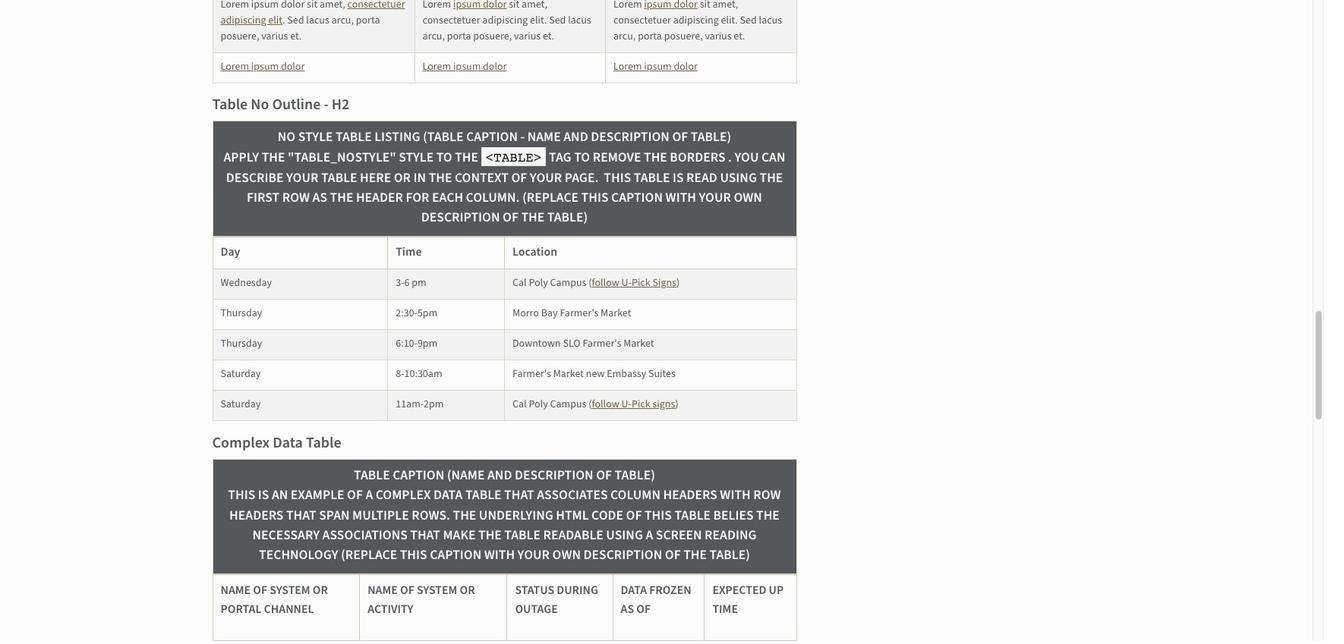 Task type: locate. For each thing, give the bounding box(es) containing it.
1 horizontal spatial own
[[734, 188, 763, 207]]

sit amet, consectetuer adipiscing elit. sed lacus arcu, porta posuere, varius et.
[[423, 0, 592, 44], [614, 0, 783, 44]]

u- down embassy
[[622, 398, 632, 413]]

2:30-
[[396, 307, 418, 322]]

expected
[[713, 582, 767, 599]]

of
[[253, 582, 267, 599], [400, 582, 415, 599], [637, 602, 651, 618]]

own down readable
[[553, 546, 581, 565]]

0 horizontal spatial porta
[[356, 13, 380, 28]]

1 lorem from the left
[[221, 59, 249, 74]]

1 follow from the top
[[592, 276, 620, 291]]

caption inside . the underlying html code of this table belies the necessary associations that make the table readable using a screen reading technology (replace this caption with your own description of the table)
[[430, 546, 482, 565]]

follow for follow u-pick signs
[[592, 276, 620, 291]]

to down (table
[[437, 148, 453, 167]]

8-10:30am
[[396, 367, 443, 383]]

row up belies
[[754, 486, 781, 505]]

that up necessary
[[286, 506, 317, 525]]

2 pick from the top
[[632, 398, 651, 413]]

that up the underlying
[[504, 486, 535, 505]]

0 horizontal spatial headers
[[230, 506, 284, 525]]

cal up morro
[[513, 276, 527, 291]]

0 horizontal spatial amet,
[[522, 0, 548, 12]]

market for morro bay farmer's market
[[601, 307, 632, 322]]

1 vertical spatial this
[[645, 506, 672, 525]]

2 horizontal spatial of
[[637, 602, 651, 618]]

table down the underlying
[[505, 526, 541, 545]]

1 lacus from the left
[[306, 13, 330, 28]]

that
[[504, 486, 535, 505], [286, 506, 317, 525], [410, 526, 441, 545]]

system inside name of system or activity
[[417, 582, 458, 599]]

0 horizontal spatial sit amet, consectetuer adipiscing elit. sed lacus arcu, porta posuere, varius et.
[[423, 0, 592, 44]]

pick left "signs"
[[632, 398, 651, 413]]

2 vertical spatial market
[[554, 367, 584, 383]]

.
[[283, 13, 285, 28], [729, 148, 732, 167], [447, 506, 451, 525]]

1 horizontal spatial complex
[[376, 486, 431, 505]]

to right "tag"
[[574, 148, 590, 167]]

system for portal
[[270, 582, 310, 599]]

1 vertical spatial using
[[607, 526, 643, 545]]

farmer's right slo on the left bottom
[[583, 337, 622, 352]]

0 horizontal spatial lorem ipsum dolor
[[221, 59, 305, 74]]

campus for follow u-pick signs
[[550, 276, 587, 291]]

table up the "table_nostyle"
[[336, 127, 372, 146]]

rows
[[412, 506, 447, 525]]

a inside table caption (name and description of table) this is an example of a complex data table that associates column headers with
[[366, 486, 373, 505]]

no inside no style table listing    (table caption - name and description of table) apply the "table_nostyle" style to the <table>
[[278, 127, 296, 146]]

system down "make"
[[417, 582, 458, 599]]

a inside . the underlying html code of this table belies the necessary associations that make the table readable using a screen reading technology (replace this caption with your own description of the table)
[[646, 526, 654, 545]]

that inside . the underlying html code of this table belies the necessary associations that make the table readable using a screen reading technology (replace this caption with your own description of the table)
[[410, 526, 441, 545]]

1 thursday from the top
[[221, 307, 262, 322]]

table) down reading
[[710, 546, 750, 565]]

2 horizontal spatial et.
[[734, 28, 746, 44]]

. inside tag to remove the borders         . you can describe  your table here or in the context of your page.  this table is read using the first row as the header for each column. (replace this caption with your  own description of the table)
[[729, 148, 732, 167]]

poly down location
[[529, 276, 548, 291]]

with up belies
[[720, 486, 751, 505]]

(table
[[423, 127, 464, 146]]

up
[[769, 582, 784, 599]]

data inside table caption (name and description of table) this is an example of a complex data table that associates column headers with
[[434, 486, 463, 505]]

3-6 pm
[[396, 276, 427, 291]]

html
[[556, 506, 589, 525]]

3 adipiscing from the left
[[674, 13, 719, 28]]

1 campus from the top
[[550, 276, 587, 291]]

of right as
[[637, 602, 651, 618]]

1 poly from the top
[[529, 276, 548, 291]]

description inside . the underlying html code of this table belies the necessary associations that make the table readable using a screen reading technology (replace this caption with your own description of the table)
[[584, 546, 663, 565]]

1 vertical spatial own
[[553, 546, 581, 565]]

caption inside no style table listing    (table caption - name and description of table) apply the "table_nostyle" style to the <table>
[[466, 127, 518, 146]]

to inside tag to remove the borders         . you can describe  your table here or in the context of your page.  this table is read using the first row as the header for each column. (replace this caption with your  own description of the table)
[[574, 148, 590, 167]]

1 vertical spatial poly
[[529, 398, 548, 413]]

( up morro bay farmer's market
[[589, 276, 592, 291]]

0 horizontal spatial that
[[286, 506, 317, 525]]

the right as in the top of the page
[[330, 188, 354, 207]]

2 horizontal spatial dolor
[[674, 59, 698, 74]]

of up borders
[[673, 127, 689, 146]]

of up portal
[[253, 582, 267, 599]]

. inside . the underlying html code of this table belies the necessary associations that make the table readable using a screen reading technology (replace this caption with your own description of the table)
[[447, 506, 451, 525]]

system inside name of system or portal channel
[[270, 582, 310, 599]]

0 horizontal spatial complex
[[212, 433, 270, 454]]

tag
[[549, 148, 572, 167]]

0 vertical spatial cal
[[513, 276, 527, 291]]

system
[[270, 582, 310, 599], [417, 582, 458, 599]]

2 sed from the left
[[549, 13, 566, 28]]

1 to from the left
[[437, 148, 453, 167]]

u- for signs
[[622, 276, 632, 291]]

farmer's right bay
[[560, 307, 599, 322]]

1 vertical spatial a
[[646, 526, 654, 545]]

0 horizontal spatial elit.
[[530, 13, 547, 28]]

caption inside table caption (name and description of table) this is an example of a complex data table that associates column headers with
[[393, 466, 445, 485]]

ipsum for 1st lorem ipsum dolor link from the right
[[644, 59, 672, 74]]

1 lorem ipsum dolor from the left
[[221, 59, 305, 74]]

et.
[[290, 28, 302, 44], [543, 28, 555, 44], [734, 28, 746, 44]]

1 et. from the left
[[290, 28, 302, 44]]

1 vertical spatial follow
[[592, 398, 620, 413]]

farmer's for bay
[[560, 307, 599, 322]]

0 horizontal spatial posuere,
[[221, 28, 259, 44]]

your down "tag"
[[530, 168, 562, 187]]

the
[[453, 506, 477, 525]]

farmer's market new embassy suites
[[513, 367, 676, 383]]

1 vertical spatial )
[[676, 398, 679, 413]]

farmer's down downtown
[[513, 367, 551, 383]]

0 vertical spatial is
[[673, 168, 684, 187]]

0 vertical spatial farmer's
[[560, 307, 599, 322]]

name inside name of system or portal channel
[[221, 582, 251, 599]]

saturday
[[221, 367, 261, 383], [221, 398, 261, 413]]

first
[[247, 188, 280, 207]]

or down "make"
[[460, 582, 475, 599]]

2 name from the left
[[368, 582, 398, 599]]

2 horizontal spatial with
[[720, 486, 751, 505]]

2 lorem ipsum dolor from the left
[[423, 59, 507, 74]]

posuere, inside . sed lacus arcu, porta posuere, varius et.
[[221, 28, 259, 44]]

1 varius from the left
[[262, 28, 288, 44]]

of down screen
[[665, 546, 681, 565]]

with down read
[[666, 188, 697, 207]]

1 vertical spatial (
[[589, 398, 592, 413]]

0 vertical spatial headers
[[664, 486, 718, 505]]

the
[[262, 148, 285, 167], [455, 148, 479, 167], [644, 148, 668, 167], [429, 168, 452, 187], [760, 168, 783, 187], [330, 188, 354, 207], [522, 208, 545, 227], [757, 506, 780, 525], [479, 526, 502, 545], [684, 546, 707, 565]]

0 vertical spatial follow
[[592, 276, 620, 291]]

1 vertical spatial pick
[[632, 398, 651, 413]]

table inside no style table listing    (table caption - name and description of table) apply the "table_nostyle" style to the <table>
[[336, 127, 372, 146]]

0 horizontal spatial is
[[258, 486, 269, 505]]

2 poly from the top
[[529, 398, 548, 413]]

adipiscing
[[221, 13, 266, 28], [483, 13, 528, 28], [674, 13, 719, 28]]

table) up borders
[[691, 127, 732, 146]]

caption down remove
[[612, 188, 663, 207]]

0 horizontal spatial arcu,
[[332, 13, 354, 28]]

this inside table caption (name and description of table) this is an example of a complex data table that associates column headers with
[[228, 486, 255, 505]]

ipsum for first lorem ipsum dolor link
[[251, 59, 279, 74]]

follow up morro bay farmer's market
[[592, 276, 620, 291]]

2 amet, from the left
[[713, 0, 739, 12]]

1 vertical spatial this
[[228, 486, 255, 505]]

ipsum for second lorem ipsum dolor link from left
[[453, 59, 481, 74]]

lorem ipsum dolor for second lorem ipsum dolor link from left
[[423, 59, 507, 74]]

table) up location
[[548, 208, 588, 227]]

table
[[212, 94, 248, 116], [336, 127, 372, 146], [306, 433, 342, 454], [354, 466, 390, 485]]

3 lorem ipsum dolor from the left
[[614, 59, 698, 74]]

1 horizontal spatial row
[[754, 486, 781, 505]]

0 horizontal spatial lorem
[[221, 59, 249, 74]]

this down remove
[[604, 168, 632, 187]]

name for name of system or portal channel
[[221, 582, 251, 599]]

porta
[[356, 13, 380, 28], [447, 28, 471, 44], [638, 28, 662, 44]]

2 u- from the top
[[622, 398, 632, 413]]

0 horizontal spatial lacus
[[306, 13, 330, 28]]

2 ( from the top
[[589, 398, 592, 413]]

name inside name of system or activity
[[368, 582, 398, 599]]

3 sed from the left
[[740, 13, 757, 28]]

caption up rows on the bottom of page
[[393, 466, 445, 485]]

cal for cal poly campus ( follow u-pick signs )
[[513, 398, 527, 413]]

2 ipsum from the left
[[453, 59, 481, 74]]

this down remove
[[582, 188, 609, 207]]

1 horizontal spatial using
[[720, 168, 757, 187]]

2 campus from the top
[[550, 398, 587, 413]]

0 vertical spatial no
[[251, 94, 269, 116]]

campus for follow u-pick signs
[[550, 398, 587, 413]]

3 lorem from the left
[[614, 59, 642, 74]]

2 horizontal spatial lorem ipsum dolor link
[[614, 59, 698, 74]]

1 vertical spatial data
[[434, 486, 463, 505]]

row left as in the top of the page
[[282, 188, 310, 207]]

6
[[405, 276, 410, 291]]

of up "activity"
[[400, 582, 415, 599]]

2 lorem from the left
[[423, 59, 451, 74]]

farmer's
[[560, 307, 599, 322], [583, 337, 622, 352], [513, 367, 551, 383]]

row inside row headers that span multiple rows
[[754, 486, 781, 505]]

0 horizontal spatial to
[[437, 148, 453, 167]]

1 saturday from the top
[[221, 367, 261, 383]]

0 horizontal spatial lorem ipsum dolor link
[[221, 59, 305, 74]]

table up multiple
[[354, 466, 390, 485]]

with inside . the underlying html code of this table belies the necessary associations that make the table readable using a screen reading technology (replace this caption with your own description of the table)
[[484, 546, 515, 565]]

1 vertical spatial and
[[488, 466, 512, 485]]

3 ipsum from the left
[[644, 59, 672, 74]]

table inside table caption (name and description of table) this is an example of a complex data table that associates column headers with
[[354, 466, 390, 485]]

u- left signs
[[622, 276, 632, 291]]

using down code
[[607, 526, 643, 545]]

context
[[455, 168, 509, 187]]

table) up column
[[615, 466, 656, 485]]

row
[[282, 188, 310, 207], [754, 486, 781, 505]]

1 adipiscing from the left
[[221, 13, 266, 28]]

2 horizontal spatial adipiscing
[[674, 13, 719, 28]]

name for name of system or activity
[[368, 582, 398, 599]]

2 vertical spatial with
[[484, 546, 515, 565]]

lacus
[[306, 13, 330, 28], [568, 13, 592, 28], [759, 13, 783, 28]]

own inside . the underlying html code of this table belies the necessary associations that make the table readable using a screen reading technology (replace this caption with your own description of the table)
[[553, 546, 581, 565]]

of down column.
[[503, 208, 519, 227]]

2 et. from the left
[[543, 28, 555, 44]]

this inside tag to remove the borders         . you can describe  your table here or in the context of your page.  this table is read using the first row as the header for each column. (replace this caption with your  own description of the table)
[[582, 188, 609, 207]]

1 horizontal spatial elit.
[[721, 13, 738, 28]]

- left h2
[[324, 94, 329, 116]]

market down follow u-pick signs link
[[601, 307, 632, 322]]

this up screen
[[645, 506, 672, 525]]

1 u- from the top
[[622, 276, 632, 291]]

description
[[591, 127, 670, 146], [422, 208, 500, 227], [515, 466, 594, 485], [584, 546, 663, 565]]

a left screen
[[646, 526, 654, 545]]

0 horizontal spatial dolor
[[281, 59, 305, 74]]

11am-2pm
[[396, 398, 444, 413]]

3 posuere, from the left
[[664, 28, 703, 44]]

that inside table caption (name and description of table) this is an example of a complex data table that associates column headers with
[[504, 486, 535, 505]]

0 vertical spatial (
[[589, 276, 592, 291]]

of for activity
[[400, 582, 415, 599]]

this
[[604, 168, 632, 187], [228, 486, 255, 505]]

consectetuer inside consectetuer adipiscing elit
[[348, 0, 405, 12]]

readable
[[544, 526, 604, 545]]

2 posuere, from the left
[[473, 28, 512, 44]]

0 vertical spatial u-
[[622, 276, 632, 291]]

2 cal from the top
[[513, 398, 527, 413]]

lorem ipsum dolor link
[[221, 59, 305, 74], [423, 59, 507, 74], [614, 59, 698, 74]]

campus up morro bay farmer's market
[[550, 276, 587, 291]]

1 vertical spatial row
[[754, 486, 781, 505]]

(replace down "tag"
[[523, 188, 579, 207]]

table down (name
[[466, 486, 502, 505]]

1 ( from the top
[[589, 276, 592, 291]]

belies
[[714, 506, 754, 525]]

varius inside . sed lacus arcu, porta posuere, varius et.
[[262, 28, 288, 44]]

adipiscing inside consectetuer adipiscing elit
[[221, 13, 266, 28]]

using down you
[[720, 168, 757, 187]]

0 vertical spatial a
[[366, 486, 373, 505]]

using inside . the underlying html code of this table belies the necessary associations that make the table readable using a screen reading technology (replace this caption with your own description of the table)
[[607, 526, 643, 545]]

follow u-pick signs link
[[592, 398, 676, 413]]

and up row headers that span multiple rows
[[488, 466, 512, 485]]

description up associates
[[515, 466, 594, 485]]

campus down farmer's market new embassy suites
[[550, 398, 587, 413]]

1 horizontal spatial dolor
[[483, 59, 507, 74]]

0 vertical spatial campus
[[550, 276, 587, 291]]

thursday for 2:30-5pm
[[221, 307, 262, 322]]

saturday for 8-10:30am
[[221, 367, 261, 383]]

of inside name of system or portal channel
[[253, 582, 267, 599]]

) for signs
[[676, 398, 679, 413]]

morro
[[513, 307, 539, 322]]

0 horizontal spatial system
[[270, 582, 310, 599]]

headers up screen
[[664, 486, 718, 505]]

0 horizontal spatial consectetuer
[[348, 0, 405, 12]]

table up example
[[306, 433, 342, 454]]

1 or from the left
[[313, 582, 328, 599]]

pick left signs
[[632, 276, 651, 291]]

0 vertical spatial data
[[273, 433, 303, 454]]

name of system or activity
[[368, 582, 475, 618]]

0 vertical spatial complex
[[212, 433, 270, 454]]

0 vertical spatial row
[[282, 188, 310, 207]]

table down the "table_nostyle"
[[321, 168, 357, 187]]

- left name
[[521, 127, 525, 146]]

using inside tag to remove the borders         . you can describe  your table here or in the context of your page.  this table is read using the first row as the header for each column. (replace this caption with your  own description of the table)
[[720, 168, 757, 187]]

sed
[[287, 13, 304, 28], [549, 13, 566, 28], [740, 13, 757, 28]]

1 vertical spatial with
[[720, 486, 751, 505]]

0 horizontal spatial varius
[[262, 28, 288, 44]]

1 horizontal spatial posuere,
[[473, 28, 512, 44]]

name up "activity"
[[368, 582, 398, 599]]

elit
[[268, 13, 283, 28]]

consectetuer adipiscing elit link
[[221, 0, 405, 28]]

your up status
[[518, 546, 550, 565]]

3 lacus from the left
[[759, 13, 783, 28]]

1 ipsum from the left
[[251, 59, 279, 74]]

2 horizontal spatial lorem
[[614, 59, 642, 74]]

1 horizontal spatial system
[[417, 582, 458, 599]]

pick for signs
[[632, 398, 651, 413]]

to inside no style table listing    (table caption - name and description of table) apply the "table_nostyle" style to the <table>
[[437, 148, 453, 167]]

2 horizontal spatial that
[[504, 486, 535, 505]]

table) inside table caption (name and description of table) this is an example of a complex data table that associates column headers with
[[615, 466, 656, 485]]

poly for cal poly campus ( follow u-pick signs )
[[529, 398, 548, 413]]

is left read
[[673, 168, 684, 187]]

to
[[437, 148, 453, 167], [574, 148, 590, 167]]

2 thursday from the top
[[221, 337, 262, 352]]

. inside . sed lacus arcu, porta posuere, varius et.
[[283, 13, 285, 28]]

consectetuer
[[348, 0, 405, 12], [423, 13, 481, 28], [614, 13, 672, 28]]

market left new
[[554, 367, 584, 383]]

a up multiple
[[366, 486, 373, 505]]

here
[[360, 168, 391, 187]]

this left an
[[228, 486, 255, 505]]

2 vertical spatial that
[[410, 526, 441, 545]]

of for portal
[[253, 582, 267, 599]]

your inside . the underlying html code of this table belies the necessary associations that make the table readable using a screen reading technology (replace this caption with your own description of the table)
[[518, 546, 550, 565]]

poly down downtown
[[529, 398, 548, 413]]

(
[[589, 276, 592, 291], [589, 398, 592, 413]]

1 pick from the top
[[632, 276, 651, 291]]

0 horizontal spatial -
[[324, 94, 329, 116]]

(name
[[447, 466, 485, 485]]

that inside row headers that span multiple rows
[[286, 506, 317, 525]]

headers inside row headers that span multiple rows
[[230, 506, 284, 525]]

the down screen
[[684, 546, 707, 565]]

cal down downtown
[[513, 398, 527, 413]]

table up 'apply'
[[212, 94, 248, 116]]

1 vertical spatial complex
[[376, 486, 431, 505]]

or up channel
[[313, 582, 328, 599]]

2 follow from the top
[[592, 398, 620, 413]]

lorem ipsum dolor for 1st lorem ipsum dolor link from the right
[[614, 59, 698, 74]]

column
[[611, 486, 661, 505]]

1 horizontal spatial or
[[460, 582, 475, 599]]

or for name of system or portal channel
[[313, 582, 328, 599]]

2 saturday from the top
[[221, 398, 261, 413]]

2 elit. from the left
[[721, 13, 738, 28]]

<table>
[[486, 150, 542, 165]]

1 dolor from the left
[[281, 59, 305, 74]]

and inside no style table listing    (table caption - name and description of table) apply the "table_nostyle" style to the <table>
[[564, 127, 589, 146]]

of inside name of system or activity
[[400, 582, 415, 599]]

3-
[[396, 276, 405, 291]]

1 sed from the left
[[287, 13, 304, 28]]

1 cal from the top
[[513, 276, 527, 291]]

pm
[[412, 276, 427, 291]]

2 sit from the left
[[700, 0, 711, 12]]

is left an
[[258, 486, 269, 505]]

lorem
[[221, 59, 249, 74], [423, 59, 451, 74], [614, 59, 642, 74]]

1 horizontal spatial this
[[582, 188, 609, 207]]

0 horizontal spatial .
[[283, 13, 285, 28]]

1 horizontal spatial amet,
[[713, 0, 739, 12]]

downtown slo farmer's market
[[513, 337, 654, 352]]

0 horizontal spatial name
[[221, 582, 251, 599]]

system up channel
[[270, 582, 310, 599]]

during
[[557, 582, 599, 599]]

1 name from the left
[[221, 582, 251, 599]]

description inside tag to remove the borders         . you can describe  your table here or in the context of your page.  this table is read using the first row as the header for each column. (replace this caption with your  own description of the table)
[[422, 208, 500, 227]]

1 horizontal spatial and
[[564, 127, 589, 146]]

in
[[414, 168, 426, 187]]

2:30-5pm
[[396, 307, 438, 322]]

) for signs
[[677, 276, 680, 291]]

. for et.
[[283, 13, 285, 28]]

1 horizontal spatial sed
[[549, 13, 566, 28]]

3 lorem ipsum dolor link from the left
[[614, 59, 698, 74]]

data up an
[[273, 433, 303, 454]]

and up "tag"
[[564, 127, 589, 146]]

( down farmer's market new embassy suites
[[589, 398, 592, 413]]

caption down "make"
[[430, 546, 482, 565]]

status
[[515, 582, 555, 599]]

caption up <table>
[[466, 127, 518, 146]]

. for table
[[447, 506, 451, 525]]

follow down new
[[592, 398, 620, 413]]

1 posuere, from the left
[[221, 28, 259, 44]]

1 vertical spatial -
[[521, 127, 525, 146]]

name
[[221, 582, 251, 599], [368, 582, 398, 599]]

1 sit from the left
[[509, 0, 520, 12]]

2 vertical spatial this
[[400, 546, 427, 565]]

9pm
[[418, 337, 438, 352]]

description up remove
[[591, 127, 670, 146]]

2 system from the left
[[417, 582, 458, 599]]

2 to from the left
[[574, 148, 590, 167]]

1 vertical spatial no
[[278, 127, 296, 146]]

table) inside tag to remove the borders         . you can describe  your table here or in the context of your page.  this table is read using the first row as the header for each column. (replace this caption with your  own description of the table)
[[548, 208, 588, 227]]

0 horizontal spatial using
[[607, 526, 643, 545]]

can
[[762, 148, 786, 167]]

1 vertical spatial that
[[286, 506, 317, 525]]

frozen
[[650, 582, 692, 599]]

thursday for 6:10-9pm
[[221, 337, 262, 352]]

0 vertical spatial this
[[604, 168, 632, 187]]

complex
[[212, 433, 270, 454], [376, 486, 431, 505]]

1 system from the left
[[270, 582, 310, 599]]

of inside no style table listing    (table caption - name and description of table) apply the "table_nostyle" style to the <table>
[[673, 127, 689, 146]]

or
[[313, 582, 328, 599], [460, 582, 475, 599]]

with
[[666, 188, 697, 207], [720, 486, 751, 505], [484, 546, 515, 565]]

1 horizontal spatial arcu,
[[423, 28, 445, 44]]

table)
[[691, 127, 732, 146], [548, 208, 588, 227], [615, 466, 656, 485], [710, 546, 750, 565]]

1 amet, from the left
[[522, 0, 548, 12]]

of up span
[[347, 486, 363, 505]]

0 vertical spatial with
[[666, 188, 697, 207]]

)
[[677, 276, 680, 291], [676, 398, 679, 413]]

caption
[[466, 127, 518, 146], [612, 188, 663, 207], [393, 466, 445, 485], [430, 546, 482, 565]]

porta inside . sed lacus arcu, porta posuere, varius et.
[[356, 13, 380, 28]]

this down rows on the bottom of page
[[400, 546, 427, 565]]

name up portal
[[221, 582, 251, 599]]

1 horizontal spatial is
[[673, 168, 684, 187]]

0 horizontal spatial et.
[[290, 28, 302, 44]]

headers down an
[[230, 506, 284, 525]]

0 vertical spatial (replace
[[523, 188, 579, 207]]

0 horizontal spatial of
[[253, 582, 267, 599]]

1 horizontal spatial (replace
[[523, 188, 579, 207]]

or inside name of system or activity
[[460, 582, 475, 599]]

0 vertical spatial saturday
[[221, 367, 261, 383]]

description down each
[[422, 208, 500, 227]]

1 horizontal spatial et.
[[543, 28, 555, 44]]

2 or from the left
[[460, 582, 475, 599]]

2 varius from the left
[[514, 28, 541, 44]]

1 horizontal spatial a
[[646, 526, 654, 545]]

cal poly campus ( follow u-pick signs )
[[513, 276, 680, 291]]

poly
[[529, 276, 548, 291], [529, 398, 548, 413]]

data
[[621, 582, 647, 599]]

an
[[272, 486, 288, 505]]

that down rows on the bottom of page
[[410, 526, 441, 545]]

description up data
[[584, 546, 663, 565]]

0 horizontal spatial adipiscing
[[221, 13, 266, 28]]

or inside name of system or portal channel
[[313, 582, 328, 599]]

6:10-9pm
[[396, 337, 438, 352]]

style
[[399, 148, 434, 167]]

0 horizontal spatial row
[[282, 188, 310, 207]]

1 vertical spatial campus
[[550, 398, 587, 413]]

data up the
[[434, 486, 463, 505]]

1 vertical spatial .
[[729, 148, 732, 167]]

posuere,
[[221, 28, 259, 44], [473, 28, 512, 44], [664, 28, 703, 44]]

suites
[[649, 367, 676, 383]]

0 horizontal spatial this
[[228, 486, 255, 505]]

dolor
[[281, 59, 305, 74], [483, 59, 507, 74], [674, 59, 698, 74]]

arcu, inside . sed lacus arcu, porta posuere, varius et.
[[332, 13, 354, 28]]

the up 'context'
[[455, 148, 479, 167]]



Task type: describe. For each thing, give the bounding box(es) containing it.
farmer's for slo
[[583, 337, 622, 352]]

lorem for first lorem ipsum dolor link
[[221, 59, 249, 74]]

( for follow u-pick signs
[[589, 398, 592, 413]]

0 horizontal spatial data
[[273, 433, 303, 454]]

outage
[[515, 602, 558, 618]]

3 varius from the left
[[705, 28, 732, 44]]

column.
[[466, 188, 520, 207]]

2 lorem ipsum dolor link from the left
[[423, 59, 507, 74]]

name of system or portal channel
[[221, 582, 328, 618]]

lacus inside . sed lacus arcu, porta posuere, varius et.
[[306, 13, 330, 28]]

table no outline - h2
[[212, 94, 350, 116]]

cal for cal poly campus ( follow u-pick signs )
[[513, 276, 527, 291]]

data frozen as of
[[621, 582, 692, 618]]

2 horizontal spatial porta
[[638, 28, 662, 44]]

3 dolor from the left
[[674, 59, 698, 74]]

0 horizontal spatial this
[[400, 546, 427, 565]]

poly for cal poly campus ( follow u-pick signs )
[[529, 276, 548, 291]]

10:30am
[[405, 367, 443, 383]]

signs
[[653, 276, 677, 291]]

you
[[735, 148, 759, 167]]

style
[[298, 127, 333, 146]]

time
[[396, 244, 422, 260]]

necessary
[[253, 526, 320, 545]]

multiple
[[353, 506, 409, 525]]

signs
[[653, 398, 676, 413]]

reading
[[705, 526, 757, 545]]

table) inside no style table listing    (table caption - name and description of table) apply the "table_nostyle" style to the <table>
[[691, 127, 732, 146]]

as
[[621, 602, 634, 618]]

with inside tag to remove the borders         . you can describe  your table here or in the context of your page.  this table is read using the first row as the header for each column. (replace this caption with your  own description of the table)
[[666, 188, 697, 207]]

2 sit amet, consectetuer adipiscing elit. sed lacus arcu, porta posuere, varius et. from the left
[[614, 0, 783, 44]]

et. inside . sed lacus arcu, porta posuere, varius et.
[[290, 28, 302, 44]]

2 horizontal spatial consectetuer
[[614, 13, 672, 28]]

time
[[713, 602, 738, 618]]

your up as in the top of the page
[[286, 168, 319, 187]]

activity
[[368, 602, 414, 618]]

status during outage
[[515, 582, 599, 618]]

5pm
[[418, 307, 438, 322]]

and inside table caption (name and description of table) this is an example of a complex data table that associates column headers with
[[488, 466, 512, 485]]

2pm
[[424, 398, 444, 413]]

new
[[586, 367, 605, 383]]

(replace inside tag to remove the borders         . you can describe  your table here or in the context of your page.  this table is read using the first row as the header for each column. (replace this caption with your  own description of the table)
[[523, 188, 579, 207]]

row headers that span multiple rows
[[230, 486, 781, 525]]

( for follow u-pick signs
[[589, 276, 592, 291]]

the down can
[[760, 168, 783, 187]]

associates
[[537, 486, 608, 505]]

borders
[[670, 148, 726, 167]]

technology
[[259, 546, 339, 565]]

lorem for 1st lorem ipsum dolor link from the right
[[614, 59, 642, 74]]

0 vertical spatial -
[[324, 94, 329, 116]]

or for name of system or activity
[[460, 582, 475, 599]]

remove
[[593, 148, 642, 167]]

the right "make"
[[479, 526, 502, 545]]

wednesday
[[221, 276, 272, 291]]

- inside no style table listing    (table caption - name and description of table) apply the "table_nostyle" style to the <table>
[[521, 127, 525, 146]]

bay
[[541, 307, 558, 322]]

1 lorem ipsum dolor link from the left
[[221, 59, 305, 74]]

of inside data frozen as of
[[637, 602, 651, 618]]

the up describe
[[262, 148, 285, 167]]

saturday for 11am-2pm
[[221, 398, 261, 413]]

the right belies
[[757, 506, 780, 525]]

embassy
[[607, 367, 647, 383]]

the right in
[[429, 168, 452, 187]]

for
[[406, 188, 430, 207]]

3 et. from the left
[[734, 28, 746, 44]]

h2
[[332, 94, 350, 116]]

u- for signs
[[622, 398, 632, 413]]

market for downtown slo farmer's market
[[624, 337, 654, 352]]

table caption (name and description of table) this is an example of a complex data table that associates column headers with
[[228, 466, 754, 505]]

table inside table caption (name and description of table) this is an example of a complex data table that associates column headers with
[[466, 486, 502, 505]]

of down column
[[626, 506, 642, 525]]

no style table listing    (table caption - name and description of table) apply the "table_nostyle" style to the <table>
[[224, 127, 732, 167]]

2 horizontal spatial arcu,
[[614, 28, 636, 44]]

describe
[[226, 168, 284, 187]]

row inside tag to remove the borders         . you can describe  your table here or in the context of your page.  this table is read using the first row as the header for each column. (replace this caption with your  own description of the table)
[[282, 188, 310, 207]]

is inside table caption (name and description of table) this is an example of a complex data table that associates column headers with
[[258, 486, 269, 505]]

code
[[592, 506, 624, 525]]

make
[[443, 526, 476, 545]]

outline
[[272, 94, 321, 116]]

description inside no style table listing    (table caption - name and description of table) apply the "table_nostyle" style to the <table>
[[591, 127, 670, 146]]

sed inside . sed lacus arcu, porta posuere, varius et.
[[287, 13, 304, 28]]

2 adipiscing from the left
[[483, 13, 528, 28]]

(replace inside . the underlying html code of this table belies the necessary associations that make the table readable using a screen reading technology (replace this caption with your own description of the table)
[[341, 546, 397, 565]]

screen
[[656, 526, 702, 545]]

slo
[[563, 337, 581, 352]]

table down remove
[[634, 168, 670, 187]]

associations
[[323, 526, 408, 545]]

consectetuer adipiscing elit
[[221, 0, 405, 28]]

apply
[[224, 148, 259, 167]]

lorem for second lorem ipsum dolor link from left
[[423, 59, 451, 74]]

expected up time
[[713, 582, 784, 618]]

. sed lacus arcu, porta posuere, varius et.
[[221, 13, 380, 44]]

system for activity
[[417, 582, 458, 599]]

6:10-
[[396, 337, 418, 352]]

follow for follow u-pick signs
[[592, 398, 620, 413]]

listing
[[375, 127, 421, 146]]

2 dolor from the left
[[483, 59, 507, 74]]

read
[[687, 168, 718, 187]]

the right remove
[[644, 148, 668, 167]]

own inside tag to remove the borders         . you can describe  your table here or in the context of your page.  this table is read using the first row as the header for each column. (replace this caption with your  own description of the table)
[[734, 188, 763, 207]]

caption inside tag to remove the borders         . you can describe  your table here or in the context of your page.  this table is read using the first row as the header for each column. (replace this caption with your  own description of the table)
[[612, 188, 663, 207]]

morro bay farmer's market
[[513, 307, 632, 322]]

header
[[356, 188, 403, 207]]

your down read
[[699, 188, 732, 207]]

this inside tag to remove the borders         . you can describe  your table here or in the context of your page.  this table is read using the first row as the header for each column. (replace this caption with your  own description of the table)
[[604, 168, 632, 187]]

location
[[513, 244, 558, 260]]

is inside tag to remove the borders         . you can describe  your table here or in the context of your page.  this table is read using the first row as the header for each column. (replace this caption with your  own description of the table)
[[673, 168, 684, 187]]

1 horizontal spatial consectetuer
[[423, 13, 481, 28]]

headers inside table caption (name and description of table) this is an example of a complex data table that associates column headers with
[[664, 486, 718, 505]]

downtown
[[513, 337, 561, 352]]

day
[[221, 244, 240, 260]]

1 elit. from the left
[[530, 13, 547, 28]]

the up location
[[522, 208, 545, 227]]

"table_nostyle"
[[288, 148, 396, 167]]

pick for signs
[[632, 276, 651, 291]]

description inside table caption (name and description of table) this is an example of a complex data table that associates column headers with
[[515, 466, 594, 485]]

with inside table caption (name and description of table) this is an example of a complex data table that associates column headers with
[[720, 486, 751, 505]]

cal poly campus ( follow u-pick signs )
[[513, 398, 679, 413]]

. the underlying html code of this table belies the necessary associations that make the table readable using a screen reading technology (replace this caption with your own description of the table)
[[253, 506, 780, 565]]

11am-
[[396, 398, 424, 413]]

complex inside table caption (name and description of table) this is an example of a complex data table that associates column headers with
[[376, 486, 431, 505]]

of down <table>
[[512, 168, 527, 187]]

portal
[[221, 602, 262, 618]]

complex data table
[[212, 433, 342, 454]]

8-
[[396, 367, 405, 383]]

of up column
[[596, 466, 612, 485]]

or
[[394, 168, 411, 187]]

span
[[319, 506, 350, 525]]

lorem ipsum dolor for first lorem ipsum dolor link
[[221, 59, 305, 74]]

as
[[313, 188, 327, 207]]

1 horizontal spatial porta
[[447, 28, 471, 44]]

name
[[528, 127, 561, 146]]

tag to remove the borders         . you can describe  your table here or in the context of your page.  this table is read using the first row as the header for each column. (replace this caption with your  own description of the table)
[[226, 148, 786, 227]]

table up screen
[[675, 506, 711, 525]]

follow u-pick signs link
[[592, 276, 677, 291]]

1 sit amet, consectetuer adipiscing elit. sed lacus arcu, porta posuere, varius et. from the left
[[423, 0, 592, 44]]

table) inside . the underlying html code of this table belies the necessary associations that make the table readable using a screen reading technology (replace this caption with your own description of the table)
[[710, 546, 750, 565]]

2 lacus from the left
[[568, 13, 592, 28]]

2 vertical spatial farmer's
[[513, 367, 551, 383]]



Task type: vqa. For each thing, say whether or not it's contained in the screenshot.
2nd Lorem ipsum dolor link
yes



